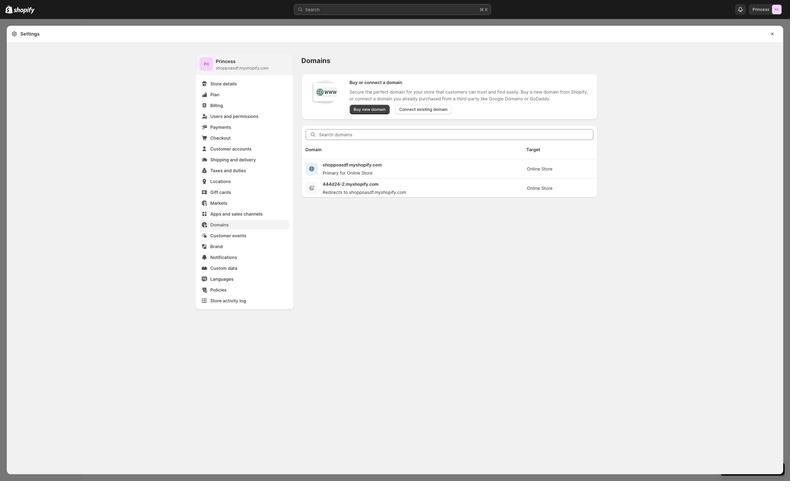 Task type: locate. For each thing, give the bounding box(es) containing it.
buy down secure
[[354, 107, 361, 112]]

0 horizontal spatial from
[[442, 96, 452, 102]]

notifications
[[210, 255, 237, 260]]

princess inside "princess shoppoasdf.myshopify.com"
[[216, 58, 236, 64]]

locations
[[210, 179, 231, 184]]

buy right easily. on the top of the page
[[521, 89, 529, 95]]

customer for customer events
[[210, 233, 231, 239]]

princess
[[753, 7, 770, 12], [216, 58, 236, 64]]

for
[[407, 89, 412, 95], [340, 170, 346, 176]]

shoppoasdf.myshopify.com up store details "link"
[[216, 66, 269, 71]]

1 vertical spatial connect
[[355, 96, 372, 102]]

0 vertical spatial buy
[[350, 80, 358, 85]]

1 horizontal spatial shopify image
[[14, 7, 35, 14]]

2 vertical spatial shoppoasdf.myshopify.com
[[349, 190, 406, 195]]

2 horizontal spatial or
[[524, 96, 529, 102]]

shopify,
[[571, 89, 588, 95]]

online store
[[527, 166, 553, 172], [527, 186, 553, 191]]

2 vertical spatial buy
[[354, 107, 361, 112]]

brand
[[210, 244, 223, 250]]

new down the
[[362, 107, 370, 112]]

2 online store from the top
[[527, 186, 553, 191]]

connect
[[364, 80, 382, 85], [355, 96, 372, 102]]

cards
[[219, 190, 231, 195]]

1 vertical spatial for
[[340, 170, 346, 176]]

events
[[232, 233, 246, 239]]

new up godaddy.
[[534, 89, 542, 95]]

444d24-2.myshopify.com redirects to shoppoasdf.myshopify.com
[[323, 182, 406, 195]]

shoppoasdf.myshopify.com
[[216, 66, 269, 71], [323, 162, 382, 168], [349, 190, 406, 195]]

0 horizontal spatial shopify image
[[5, 5, 13, 14]]

0 vertical spatial for
[[407, 89, 412, 95]]

or up secure
[[359, 80, 363, 85]]

domains
[[301, 57, 331, 65], [505, 96, 523, 102], [210, 222, 229, 228]]

activity
[[223, 299, 238, 304]]

for right the primary
[[340, 170, 346, 176]]

0 vertical spatial connect
[[364, 80, 382, 85]]

connect up the
[[364, 80, 382, 85]]

1 horizontal spatial for
[[407, 89, 412, 95]]

1 vertical spatial domains
[[505, 96, 523, 102]]

shoppoasdf.myshopify.com down '2.myshopify.com'
[[349, 190, 406, 195]]

or
[[359, 80, 363, 85], [350, 96, 354, 102], [524, 96, 529, 102]]

2 customer from the top
[[210, 233, 231, 239]]

customer up 'brand'
[[210, 233, 231, 239]]

0 horizontal spatial princess
[[216, 58, 236, 64]]

plan link
[[200, 90, 289, 100]]

from
[[560, 89, 570, 95], [442, 96, 452, 102]]

princess left princess icon
[[753, 7, 770, 12]]

customer accounts link
[[200, 144, 289, 154]]

customer
[[210, 146, 231, 152], [210, 233, 231, 239]]

and down the customer accounts
[[230, 157, 238, 163]]

store
[[210, 81, 222, 87], [542, 166, 553, 172], [361, 170, 373, 176], [542, 186, 553, 191], [210, 299, 222, 304]]

1 vertical spatial buy
[[521, 89, 529, 95]]

0 horizontal spatial for
[[340, 170, 346, 176]]

a up perfect at the left top
[[383, 80, 385, 85]]

customer down checkout
[[210, 146, 231, 152]]

1 online store from the top
[[527, 166, 553, 172]]

customers
[[445, 89, 467, 95]]

1 horizontal spatial new
[[534, 89, 542, 95]]

gift cards link
[[200, 188, 289, 197]]

find
[[497, 89, 505, 95]]

0 vertical spatial customer
[[210, 146, 231, 152]]

online for shoppoasdf.myshopify.com
[[527, 166, 540, 172]]

and
[[488, 89, 496, 95], [224, 114, 232, 119], [230, 157, 238, 163], [224, 168, 232, 174], [222, 212, 230, 217]]

buy or connect a domain
[[350, 80, 402, 85]]

to
[[344, 190, 348, 195]]

1 vertical spatial online store
[[527, 186, 553, 191]]

trust
[[477, 89, 487, 95]]

⌘
[[480, 7, 484, 12]]

buy
[[350, 80, 358, 85], [521, 89, 529, 95], [354, 107, 361, 112]]

customer accounts
[[210, 146, 252, 152]]

0 vertical spatial online store
[[527, 166, 553, 172]]

and for delivery
[[230, 157, 238, 163]]

taxes and duties link
[[200, 166, 289, 176]]

and for permissions
[[224, 114, 232, 119]]

permissions
[[233, 114, 258, 119]]

existing
[[417, 107, 432, 112]]

or left godaddy.
[[524, 96, 529, 102]]

and up google
[[488, 89, 496, 95]]

customer for customer accounts
[[210, 146, 231, 152]]

princess right princess image
[[216, 58, 236, 64]]

princess image
[[200, 57, 213, 71]]

dialog
[[786, 26, 790, 475]]

and inside the secure the perfect domain for your store that customers can trust and find easily. buy a new domain from shopify, or connect a domain you already purchased from a third-party like google domains or godaddy.
[[488, 89, 496, 95]]

shipping and delivery link
[[200, 155, 289, 165]]

customer inside customer events "link"
[[210, 233, 231, 239]]

0 vertical spatial domains
[[301, 57, 331, 65]]

domains inside the shop settings menu element
[[210, 222, 229, 228]]

k
[[485, 7, 488, 12]]

0 vertical spatial shoppoasdf.myshopify.com
[[216, 66, 269, 71]]

0 vertical spatial princess
[[753, 7, 770, 12]]

0 vertical spatial new
[[534, 89, 542, 95]]

payments
[[210, 125, 231, 130]]

1 vertical spatial customer
[[210, 233, 231, 239]]

from down that
[[442, 96, 452, 102]]

users and permissions link
[[200, 112, 289, 121]]

from left shopify,
[[560, 89, 570, 95]]

you
[[394, 96, 401, 102]]

shoppoasdf.myshopify.com inside the shop settings menu element
[[216, 66, 269, 71]]

connect down the
[[355, 96, 372, 102]]

primary
[[323, 170, 339, 176]]

already
[[402, 96, 418, 102]]

buy up secure
[[350, 80, 358, 85]]

and right taxes
[[224, 168, 232, 174]]

checkout
[[210, 136, 231, 141]]

1 customer from the top
[[210, 146, 231, 152]]

shoppoasdf.myshopify.com primary for online store
[[323, 162, 382, 176]]

customer inside customer accounts link
[[210, 146, 231, 152]]

0 horizontal spatial domains
[[210, 222, 229, 228]]

online for 444d24-
[[527, 186, 540, 191]]

for up already
[[407, 89, 412, 95]]

1 vertical spatial princess
[[216, 58, 236, 64]]

online store for 444d24-2.myshopify.com redirects to shoppoasdf.myshopify.com
[[527, 186, 553, 191]]

shoppoasdf.myshopify.com up '2.myshopify.com'
[[323, 162, 382, 168]]

for inside shoppoasdf.myshopify.com primary for online store
[[340, 170, 346, 176]]

store details
[[210, 81, 237, 87]]

2.myshopify.com
[[342, 182, 379, 187]]

shopify image
[[5, 5, 13, 14], [14, 7, 35, 14]]

buy for buy or connect a domain
[[350, 80, 358, 85]]

customer events link
[[200, 231, 289, 241]]

a
[[383, 80, 385, 85], [530, 89, 532, 95], [373, 96, 376, 102], [453, 96, 456, 102]]

payments link
[[200, 123, 289, 132]]

connect inside the secure the perfect domain for your store that customers can trust and find easily. buy a new domain from shopify, or connect a domain you already purchased from a third-party like google domains or godaddy.
[[355, 96, 372, 102]]

2 horizontal spatial domains
[[505, 96, 523, 102]]

store activity log link
[[200, 296, 289, 306]]

and right the users
[[224, 114, 232, 119]]

princess for princess shoppoasdf.myshopify.com
[[216, 58, 236, 64]]

1 horizontal spatial from
[[560, 89, 570, 95]]

markets link
[[200, 199, 289, 208]]

new
[[534, 89, 542, 95], [362, 107, 370, 112]]

or down secure
[[350, 96, 354, 102]]

and for duties
[[224, 168, 232, 174]]

2 vertical spatial domains
[[210, 222, 229, 228]]

0 horizontal spatial new
[[362, 107, 370, 112]]

the
[[365, 89, 372, 95]]

and right apps at the top of the page
[[222, 212, 230, 217]]

1 horizontal spatial princess
[[753, 7, 770, 12]]

billing
[[210, 103, 223, 108]]

princess image
[[772, 5, 782, 14]]



Task type: vqa. For each thing, say whether or not it's contained in the screenshot.
the 'Store activity log'
yes



Task type: describe. For each thing, give the bounding box(es) containing it.
settings dialog
[[7, 26, 783, 475]]

new inside the secure the perfect domain for your store that customers can trust and find easily. buy a new domain from shopify, or connect a domain you already purchased from a third-party like google domains or godaddy.
[[534, 89, 542, 95]]

store inside shoppoasdf.myshopify.com primary for online store
[[361, 170, 373, 176]]

custom
[[210, 266, 227, 271]]

1 vertical spatial from
[[442, 96, 452, 102]]

customer events
[[210, 233, 246, 239]]

third-
[[457, 96, 469, 102]]

plan
[[210, 92, 219, 97]]

a down customers
[[453, 96, 456, 102]]

connect existing domain
[[399, 107, 448, 112]]

taxes and duties
[[210, 168, 246, 174]]

channels
[[244, 212, 263, 217]]

party
[[469, 96, 480, 102]]

online store for shoppoasdf.myshopify.com primary for online store
[[527, 166, 553, 172]]

buy inside the secure the perfect domain for your store that customers can trust and find easily. buy a new domain from shopify, or connect a domain you already purchased from a third-party like google domains or godaddy.
[[521, 89, 529, 95]]

1 horizontal spatial or
[[359, 80, 363, 85]]

purchased
[[419, 96, 441, 102]]

custom data link
[[200, 264, 289, 273]]

store details link
[[200, 79, 289, 89]]

users
[[210, 114, 223, 119]]

shipping and delivery
[[210, 157, 256, 163]]

billing link
[[200, 101, 289, 110]]

redirects
[[323, 190, 342, 195]]

store inside "link"
[[210, 81, 222, 87]]

0 vertical spatial from
[[560, 89, 570, 95]]

search
[[305, 7, 320, 12]]

connect existing domain link
[[395, 105, 452, 114]]

1 vertical spatial shoppoasdf.myshopify.com
[[323, 162, 382, 168]]

sales
[[232, 212, 242, 217]]

google
[[489, 96, 504, 102]]

shop settings menu element
[[195, 53, 293, 310]]

buy new domain
[[354, 107, 386, 112]]

Search domains search field
[[319, 129, 593, 140]]

policies link
[[200, 286, 289, 295]]

apps
[[210, 212, 221, 217]]

godaddy.
[[530, 96, 551, 102]]

like
[[481, 96, 488, 102]]

1 vertical spatial new
[[362, 107, 370, 112]]

gift cards
[[210, 190, 231, 195]]

store activity log
[[210, 299, 246, 304]]

0 horizontal spatial or
[[350, 96, 354, 102]]

details
[[223, 81, 237, 87]]

a up godaddy.
[[530, 89, 532, 95]]

accounts
[[232, 146, 252, 152]]

domain
[[305, 147, 322, 152]]

target
[[526, 147, 540, 152]]

princess shoppoasdf.myshopify.com
[[216, 58, 269, 71]]

policies
[[210, 288, 227, 293]]

store
[[424, 89, 435, 95]]

princess for princess
[[753, 7, 770, 12]]

for inside the secure the perfect domain for your store that customers can trust and find easily. buy a new domain from shopify, or connect a domain you already purchased from a third-party like google domains or godaddy.
[[407, 89, 412, 95]]

domains link
[[200, 220, 289, 230]]

delivery
[[239, 157, 256, 163]]

that
[[436, 89, 444, 95]]

apps and sales channels link
[[200, 210, 289, 219]]

checkout link
[[200, 133, 289, 143]]

apps and sales channels
[[210, 212, 263, 217]]

users and permissions
[[210, 114, 258, 119]]

can
[[469, 89, 476, 95]]

connect
[[399, 107, 416, 112]]

markets
[[210, 201, 227, 206]]

⌘ k
[[480, 7, 488, 12]]

domains inside the secure the perfect domain for your store that customers can trust and find easily. buy a new domain from shopify, or connect a domain you already purchased from a third-party like google domains or godaddy.
[[505, 96, 523, 102]]

settings
[[20, 31, 40, 37]]

buy for buy new domain
[[354, 107, 361, 112]]

secure the perfect domain for your store that customers can trust and find easily. buy a new domain from shopify, or connect a domain you already purchased from a third-party like google domains or godaddy.
[[350, 89, 588, 102]]

duties
[[233, 168, 246, 174]]

languages link
[[200, 275, 289, 284]]

buy new domain link
[[350, 105, 390, 114]]

log
[[240, 299, 246, 304]]

taxes
[[210, 168, 223, 174]]

languages
[[210, 277, 234, 282]]

brand link
[[200, 242, 289, 252]]

pri button
[[200, 57, 213, 71]]

online inside shoppoasdf.myshopify.com primary for online store
[[347, 170, 360, 176]]

easily.
[[507, 89, 520, 95]]

data
[[228, 266, 237, 271]]

shipping
[[210, 157, 229, 163]]

your
[[414, 89, 423, 95]]

gift
[[210, 190, 218, 195]]

shoppoasdf.myshopify.com inside 444d24-2.myshopify.com redirects to shoppoasdf.myshopify.com
[[349, 190, 406, 195]]

notifications link
[[200, 253, 289, 263]]

secure
[[350, 89, 364, 95]]

1 horizontal spatial domains
[[301, 57, 331, 65]]

a down perfect at the left top
[[373, 96, 376, 102]]

perfect
[[373, 89, 389, 95]]

and for sales
[[222, 212, 230, 217]]

custom data
[[210, 266, 237, 271]]

locations link
[[200, 177, 289, 186]]

444d24-
[[323, 182, 342, 187]]



